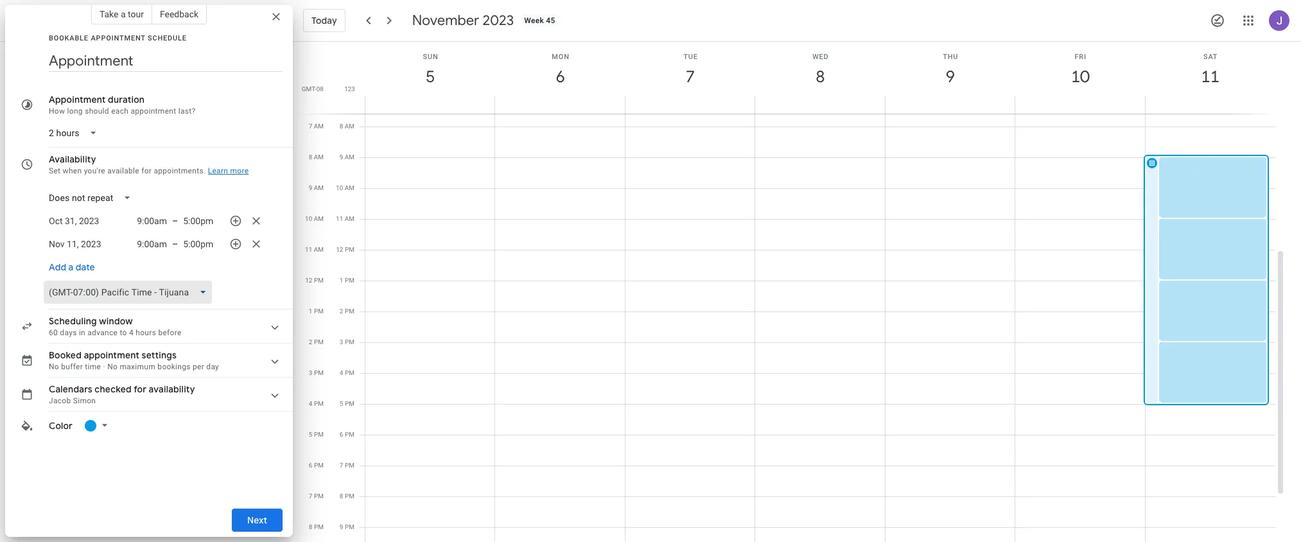 Task type: vqa. For each thing, say whether or not it's contained in the screenshot.


Task type: locate. For each thing, give the bounding box(es) containing it.
1 horizontal spatial 1 pm
[[340, 277, 355, 284]]

per
[[193, 362, 204, 371]]

7
[[685, 66, 694, 87], [309, 123, 312, 130], [340, 462, 343, 469], [309, 493, 313, 500]]

a left the tour
[[121, 9, 126, 19]]

1 – from the top
[[172, 216, 178, 226]]

0 vertical spatial 2 pm
[[340, 308, 355, 315]]

availability
[[49, 154, 96, 165]]

a right add
[[68, 261, 73, 273]]

0 horizontal spatial 3 pm
[[309, 369, 324, 376]]

thursday, november 9 element
[[936, 62, 965, 92]]

availability set when you're available for appointments. learn more
[[49, 154, 249, 175]]

0 horizontal spatial 5 pm
[[309, 431, 324, 438]]

5 column header
[[365, 42, 496, 114]]

schedule
[[148, 34, 187, 42]]

1 horizontal spatial 1
[[340, 277, 343, 284]]

45
[[546, 16, 555, 25]]

1 horizontal spatial 5
[[340, 400, 343, 407]]

2 start time text field from the top
[[131, 236, 167, 252]]

sat 11
[[1201, 53, 1219, 87]]

6 inside "mon 6"
[[555, 66, 564, 87]]

color
[[49, 420, 73, 432]]

1 vertical spatial 1 pm
[[309, 308, 324, 315]]

a for add
[[68, 261, 73, 273]]

0 vertical spatial 1
[[340, 277, 343, 284]]

0 vertical spatial 12
[[336, 246, 343, 253]]

123
[[344, 85, 355, 93]]

0 vertical spatial 11
[[1201, 66, 1219, 87]]

5 inside sun 5
[[425, 66, 434, 87]]

each
[[111, 107, 129, 116]]

1 horizontal spatial 12
[[336, 246, 343, 253]]

0 vertical spatial start time text field
[[131, 213, 167, 229]]

0 horizontal spatial 5
[[309, 431, 313, 438]]

– left end time text field
[[172, 239, 178, 249]]

11 column header
[[1145, 42, 1276, 114]]

2 vertical spatial 6
[[309, 462, 313, 469]]

1 vertical spatial 7 pm
[[309, 493, 324, 500]]

8 am right 7 am
[[340, 123, 355, 130]]

a for take
[[121, 9, 126, 19]]

– for end time text field
[[172, 239, 178, 249]]

day
[[206, 362, 219, 371]]

2 pm
[[340, 308, 355, 315], [309, 339, 324, 346]]

fri 10
[[1071, 53, 1089, 87]]

start time text field left end time text field
[[131, 236, 167, 252]]

0 vertical spatial 9 am
[[340, 154, 355, 161]]

friday, november 10 element
[[1066, 62, 1095, 92]]

1 start time text field from the top
[[131, 213, 167, 229]]

9 am
[[340, 154, 355, 161], [309, 184, 324, 191]]

7 pm
[[340, 462, 355, 469], [309, 493, 324, 500]]

0 horizontal spatial 4 pm
[[309, 400, 324, 407]]

1 vertical spatial for
[[134, 383, 146, 395]]

11 inside column header
[[1201, 66, 1219, 87]]

take a tour button
[[91, 4, 152, 24]]

8 up the 9 pm at the left bottom of page
[[340, 493, 343, 500]]

thu
[[943, 53, 959, 61]]

10 inside 10 column header
[[1071, 66, 1089, 87]]

0 horizontal spatial 10
[[305, 215, 312, 222]]

appointment down duration
[[131, 107, 176, 116]]

1 pm
[[340, 277, 355, 284], [309, 308, 324, 315]]

–
[[172, 216, 178, 226], [172, 239, 178, 249]]

1 vertical spatial –
[[172, 239, 178, 249]]

appointment
[[131, 107, 176, 116], [84, 349, 139, 361]]

10
[[1071, 66, 1089, 87], [336, 184, 343, 191], [305, 215, 312, 222]]

1 horizontal spatial 4 pm
[[340, 369, 355, 376]]

add a date button
[[44, 256, 100, 279]]

0 vertical spatial 3
[[340, 339, 343, 346]]

4 pm
[[340, 369, 355, 376], [309, 400, 324, 407]]

1 horizontal spatial no
[[107, 362, 118, 371]]

End time text field
[[183, 236, 219, 252]]

1 vertical spatial 1
[[309, 308, 313, 315]]

for right available
[[141, 166, 152, 175]]

0 vertical spatial 7 pm
[[340, 462, 355, 469]]

0 vertical spatial 12 pm
[[336, 246, 355, 253]]

set
[[49, 166, 61, 175]]

0 vertical spatial 4 pm
[[340, 369, 355, 376]]

8 am down 7 am
[[309, 154, 324, 161]]

0 horizontal spatial 8 am
[[309, 154, 324, 161]]

wednesday, november 8 element
[[806, 62, 835, 92]]

you're
[[84, 166, 105, 175]]

am
[[314, 123, 324, 130], [345, 123, 355, 130], [314, 154, 324, 161], [345, 154, 355, 161], [314, 184, 324, 191], [345, 184, 355, 191], [314, 215, 324, 222], [345, 215, 355, 222], [314, 246, 324, 253]]

in
[[79, 328, 85, 337]]

2 horizontal spatial 5
[[425, 66, 434, 87]]

start time text field for end time text field
[[131, 236, 167, 252]]

8 pm
[[340, 493, 355, 500], [309, 524, 324, 531]]

1 horizontal spatial 10
[[336, 184, 343, 191]]

learn more link
[[208, 166, 249, 175]]

0 vertical spatial 10
[[1071, 66, 1089, 87]]

days
[[60, 328, 77, 337]]

1 vertical spatial 3
[[309, 369, 313, 376]]

0 vertical spatial for
[[141, 166, 152, 175]]

when
[[63, 166, 82, 175]]

12
[[336, 246, 343, 253], [305, 277, 313, 284]]

gmt-08
[[302, 85, 324, 93]]

sat
[[1204, 53, 1218, 61]]

– left end time text box
[[172, 216, 178, 226]]

0 vertical spatial 2
[[340, 308, 343, 315]]

0 vertical spatial 10 am
[[336, 184, 355, 191]]

0 horizontal spatial 4
[[129, 328, 134, 337]]

should
[[85, 107, 109, 116]]

sun 5
[[423, 53, 438, 87]]

0 horizontal spatial 8 pm
[[309, 524, 324, 531]]

9
[[945, 66, 954, 87], [340, 154, 343, 161], [309, 184, 312, 191], [340, 524, 343, 531]]

1 horizontal spatial 2
[[340, 308, 343, 315]]

0 vertical spatial 8 pm
[[340, 493, 355, 500]]

0 horizontal spatial 1
[[309, 308, 313, 315]]

1 horizontal spatial 7 pm
[[340, 462, 355, 469]]

1 horizontal spatial 8 am
[[340, 123, 355, 130]]

booked
[[49, 349, 82, 361]]

8 down 7 am
[[309, 154, 312, 161]]

2 horizontal spatial 6
[[555, 66, 564, 87]]

appointment duration how long should each appointment last?
[[49, 94, 196, 116]]

learn
[[208, 166, 228, 175]]

2 horizontal spatial 10
[[1071, 66, 1089, 87]]

0 vertical spatial –
[[172, 216, 178, 226]]

Start time text field
[[131, 213, 167, 229], [131, 236, 167, 252]]

next
[[247, 515, 267, 526]]

1 vertical spatial appointment
[[84, 349, 139, 361]]

grid
[[298, 42, 1286, 542]]

Date text field
[[49, 236, 101, 252]]

1 horizontal spatial 6 pm
[[340, 431, 355, 438]]

no
[[49, 362, 59, 371], [107, 362, 118, 371]]

to
[[120, 328, 127, 337]]

4
[[129, 328, 134, 337], [340, 369, 343, 376], [309, 400, 313, 407]]

appointment inside booked appointment settings no buffer time · no maximum bookings per day
[[84, 349, 139, 361]]

10 am
[[336, 184, 355, 191], [305, 215, 324, 222]]

1 vertical spatial start time text field
[[131, 236, 167, 252]]

0 vertical spatial 4
[[129, 328, 134, 337]]

grid containing 5
[[298, 42, 1286, 542]]

2 vertical spatial 10
[[305, 215, 312, 222]]

1 vertical spatial 12
[[305, 277, 313, 284]]

1 vertical spatial 12 pm
[[305, 277, 324, 284]]

bookable
[[49, 34, 89, 42]]

tue 7
[[684, 53, 698, 87]]

0 vertical spatial 5
[[425, 66, 434, 87]]

bookings
[[158, 362, 191, 371]]

1 vertical spatial 10 am
[[305, 215, 324, 222]]

for
[[141, 166, 152, 175], [134, 383, 146, 395]]

add
[[49, 261, 66, 273]]

6
[[555, 66, 564, 87], [340, 431, 343, 438], [309, 462, 313, 469]]

0 vertical spatial 5 pm
[[340, 400, 355, 407]]

0 horizontal spatial 9 am
[[309, 184, 324, 191]]

0 vertical spatial appointment
[[131, 107, 176, 116]]

1 vertical spatial 8 pm
[[309, 524, 324, 531]]

start time text field left end time text box
[[131, 213, 167, 229]]

1 vertical spatial 11
[[336, 215, 343, 222]]

7 column header
[[625, 42, 756, 114]]

1 horizontal spatial 6
[[340, 431, 343, 438]]

1 vertical spatial a
[[68, 261, 73, 273]]

pm
[[345, 246, 355, 253], [314, 277, 324, 284], [345, 277, 355, 284], [314, 308, 324, 315], [345, 308, 355, 315], [314, 339, 324, 346], [345, 339, 355, 346], [314, 369, 324, 376], [345, 369, 355, 376], [314, 400, 324, 407], [345, 400, 355, 407], [314, 431, 324, 438], [345, 431, 355, 438], [314, 462, 324, 469], [345, 462, 355, 469], [314, 493, 324, 500], [345, 493, 355, 500], [314, 524, 324, 531], [345, 524, 355, 531]]

2 horizontal spatial 11
[[1201, 66, 1219, 87]]

9 inside thu 9
[[945, 66, 954, 87]]

12 pm
[[336, 246, 355, 253], [305, 277, 324, 284]]

1 horizontal spatial a
[[121, 9, 126, 19]]

tue
[[684, 53, 698, 61]]

2 vertical spatial 11
[[305, 246, 312, 253]]

11
[[1201, 66, 1219, 87], [336, 215, 343, 222], [305, 246, 312, 253]]

5
[[425, 66, 434, 87], [340, 400, 343, 407], [309, 431, 313, 438]]

take a tour
[[99, 9, 144, 19]]

settings
[[142, 349, 177, 361]]

feedback
[[160, 9, 199, 19]]

10 column header
[[1015, 42, 1146, 114]]

0 horizontal spatial a
[[68, 261, 73, 273]]

0 vertical spatial 6 pm
[[340, 431, 355, 438]]

1 vertical spatial 6 pm
[[309, 462, 324, 469]]

no down booked
[[49, 362, 59, 371]]

1 horizontal spatial 11 am
[[336, 215, 355, 222]]

8 pm up the 9 pm at the left bottom of page
[[340, 493, 355, 500]]

how
[[49, 107, 65, 116]]

no right ·
[[107, 362, 118, 371]]

1 vertical spatial 2 pm
[[309, 339, 324, 346]]

for down maximum
[[134, 383, 146, 395]]

·
[[103, 362, 105, 371]]

1 vertical spatial 11 am
[[305, 246, 324, 253]]

start time text field for end time text box
[[131, 213, 167, 229]]

0 horizontal spatial 2
[[309, 339, 313, 346]]

0 vertical spatial 6
[[555, 66, 564, 87]]

None field
[[44, 121, 108, 145], [44, 186, 142, 209], [44, 281, 217, 304], [44, 121, 108, 145], [44, 186, 142, 209], [44, 281, 217, 304]]

8 am
[[340, 123, 355, 130], [309, 154, 324, 161]]

more
[[230, 166, 249, 175]]

8 down wed
[[815, 66, 824, 87]]

End time text field
[[183, 213, 219, 229]]

1 horizontal spatial 5 pm
[[340, 400, 355, 407]]

2 – from the top
[[172, 239, 178, 249]]

0 horizontal spatial 10 am
[[305, 215, 324, 222]]

appointment up ·
[[84, 349, 139, 361]]

0 vertical spatial a
[[121, 9, 126, 19]]

november 2023
[[412, 12, 514, 30]]

3
[[340, 339, 343, 346], [309, 369, 313, 376]]

8 pm left the 9 pm at the left bottom of page
[[309, 524, 324, 531]]

9 column header
[[885, 42, 1016, 114]]



Task type: describe. For each thing, give the bounding box(es) containing it.
0 vertical spatial 1 pm
[[340, 277, 355, 284]]

for inside "availability set when you're available for appointments. learn more"
[[141, 166, 152, 175]]

2 vertical spatial 4
[[309, 400, 313, 407]]

feedback button
[[152, 4, 207, 24]]

0 horizontal spatial 6 pm
[[309, 462, 324, 469]]

7 inside tue 7
[[685, 66, 694, 87]]

1 horizontal spatial 10 am
[[336, 184, 355, 191]]

1 vertical spatial 3 pm
[[309, 369, 324, 376]]

last?
[[178, 107, 196, 116]]

4 inside scheduling window 60 days in advance to 4 hours before
[[129, 328, 134, 337]]

thu 9
[[943, 53, 959, 87]]

8 inside wed 8
[[815, 66, 824, 87]]

calendars checked for availability jacob simon
[[49, 383, 195, 405]]

fri
[[1075, 53, 1087, 61]]

scheduling
[[49, 315, 97, 327]]

1 vertical spatial 4
[[340, 369, 343, 376]]

checked
[[95, 383, 132, 395]]

appointment
[[91, 34, 146, 42]]

jacob
[[49, 396, 71, 405]]

1 vertical spatial 8 am
[[309, 154, 324, 161]]

0 horizontal spatial 12 pm
[[305, 277, 324, 284]]

november
[[412, 12, 479, 30]]

1 horizontal spatial 12 pm
[[336, 246, 355, 253]]

6 column header
[[495, 42, 626, 114]]

monday, november 6 element
[[546, 62, 575, 92]]

for inside calendars checked for availability jacob simon
[[134, 383, 146, 395]]

wed
[[813, 53, 829, 61]]

bookable appointment schedule
[[49, 34, 187, 42]]

1 horizontal spatial 11
[[336, 215, 343, 222]]

mon
[[552, 53, 570, 61]]

– for end time text box
[[172, 216, 178, 226]]

7 am
[[309, 123, 324, 130]]

advance
[[88, 328, 118, 337]]

8 column header
[[755, 42, 886, 114]]

take
[[99, 9, 118, 19]]

time
[[85, 362, 101, 371]]

0 horizontal spatial 3
[[309, 369, 313, 376]]

saturday, november 11 element
[[1196, 62, 1225, 92]]

1 vertical spatial 4 pm
[[309, 400, 324, 407]]

0 horizontal spatial 12
[[305, 277, 313, 284]]

buffer
[[61, 362, 83, 371]]

Date text field
[[49, 213, 100, 229]]

today button
[[303, 5, 345, 36]]

2023
[[483, 12, 514, 30]]

tour
[[128, 9, 144, 19]]

tuesday, november 7 element
[[676, 62, 705, 92]]

1 vertical spatial 9 am
[[309, 184, 324, 191]]

appointments.
[[154, 166, 206, 175]]

8 right 7 am
[[340, 123, 343, 130]]

calendars
[[49, 383, 92, 395]]

Add title text field
[[49, 51, 283, 71]]

sun
[[423, 53, 438, 61]]

1 vertical spatial 2
[[309, 339, 313, 346]]

0 horizontal spatial 11
[[305, 246, 312, 253]]

1 horizontal spatial 3
[[340, 339, 343, 346]]

1 horizontal spatial 3 pm
[[340, 339, 355, 346]]

0 horizontal spatial 11 am
[[305, 246, 324, 253]]

1 vertical spatial 10
[[336, 184, 343, 191]]

appointment inside appointment duration how long should each appointment last?
[[131, 107, 176, 116]]

0 vertical spatial 8 am
[[340, 123, 355, 130]]

1 horizontal spatial 2 pm
[[340, 308, 355, 315]]

0 vertical spatial 11 am
[[336, 215, 355, 222]]

mon 6
[[552, 53, 570, 87]]

1 horizontal spatial 9 am
[[340, 154, 355, 161]]

1 vertical spatial 6
[[340, 431, 343, 438]]

1 vertical spatial 5 pm
[[309, 431, 324, 438]]

duration
[[108, 94, 145, 105]]

availability
[[149, 383, 195, 395]]

booked appointment settings no buffer time · no maximum bookings per day
[[49, 349, 219, 371]]

long
[[67, 107, 83, 116]]

before
[[158, 328, 182, 337]]

0 horizontal spatial 7 pm
[[309, 493, 324, 500]]

date
[[76, 261, 95, 273]]

today
[[312, 15, 337, 26]]

week 45
[[524, 16, 555, 25]]

08
[[317, 85, 324, 93]]

simon
[[73, 396, 96, 405]]

week
[[524, 16, 544, 25]]

sunday, november 5 element
[[416, 62, 445, 92]]

available
[[107, 166, 139, 175]]

2 no from the left
[[107, 362, 118, 371]]

1 vertical spatial 5
[[340, 400, 343, 407]]

8 left the 9 pm at the left bottom of page
[[309, 524, 313, 531]]

window
[[99, 315, 133, 327]]

appointment
[[49, 94, 106, 105]]

1 no from the left
[[49, 362, 59, 371]]

scheduling window 60 days in advance to 4 hours before
[[49, 315, 182, 337]]

9 pm
[[340, 524, 355, 531]]

0 horizontal spatial 2 pm
[[309, 339, 324, 346]]

1 horizontal spatial 8 pm
[[340, 493, 355, 500]]

wed 8
[[813, 53, 829, 87]]

2 vertical spatial 5
[[309, 431, 313, 438]]

hours
[[136, 328, 156, 337]]

60
[[49, 328, 58, 337]]

maximum
[[120, 362, 156, 371]]

gmt-
[[302, 85, 317, 93]]

0 horizontal spatial 1 pm
[[309, 308, 324, 315]]

next button
[[232, 505, 283, 536]]

add a date
[[49, 261, 95, 273]]



